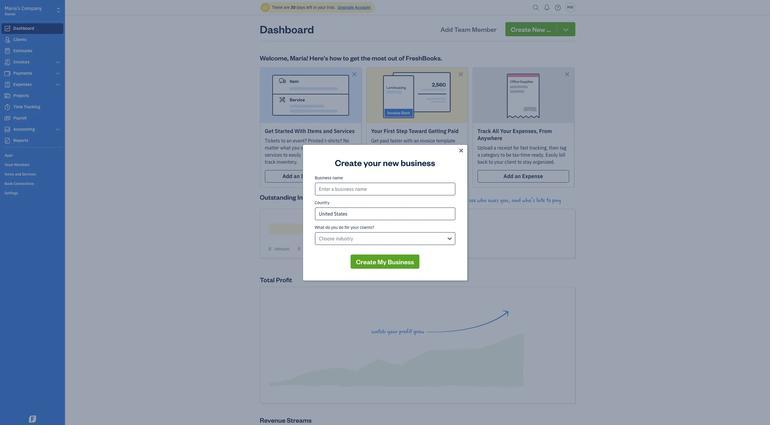 Task type: vqa. For each thing, say whether or not it's contained in the screenshot.
00
no



Task type: describe. For each thing, give the bounding box(es) containing it.
receipt
[[498, 145, 512, 151]]

reminders—and
[[396, 152, 429, 158]]

dismiss image
[[351, 71, 358, 78]]

total profit
[[260, 276, 292, 284]]

to left stay
[[518, 159, 522, 165]]

choose
[[319, 236, 335, 242]]

your inside upload a receipt for fast tracking, then tag a category to be tax-time ready. easily bill back to your client to stay organized.
[[494, 159, 504, 165]]

freshbooks image
[[28, 416, 37, 424]]

time
[[521, 152, 531, 158]]

then
[[549, 145, 559, 151]]

track all your expenses, from anywhere
[[478, 128, 552, 142]]

report image
[[4, 138, 11, 144]]

name
[[333, 175, 343, 181]]

first
[[384, 128, 395, 135]]

your right the 'in'
[[318, 5, 326, 10]]

bill
[[559, 152, 566, 158]]

project image
[[4, 93, 11, 99]]

toward
[[409, 128, 427, 135]]

settings image
[[4, 191, 63, 196]]

outstanding invoices
[[260, 193, 322, 202]]

with
[[404, 138, 413, 144]]

stay
[[523, 159, 532, 165]]

with
[[295, 128, 306, 135]]

your inside track all your expenses, from anywhere
[[501, 128, 512, 135]]

welcome, maria! here's how to get the most out of freshbooks.
[[260, 54, 442, 62]]

create your new business
[[335, 157, 435, 168]]

trial.
[[327, 5, 336, 10]]

fast
[[521, 145, 529, 151]]

ready.
[[532, 152, 545, 158]]

grow
[[414, 329, 425, 336]]

an up what
[[287, 138, 292, 144]]

get started with items and services
[[265, 128, 355, 135]]

invoice inside get paid faster with an invoice template that enables flexible payment options and automated reminders—and looks great.
[[420, 138, 435, 144]]

get for get started with items and services
[[265, 128, 274, 135]]

tickets to an event? printed t-shirts? no matter what you sell, add your items or services to easily include on an invoice or track inventory.
[[265, 138, 352, 165]]

track
[[265, 159, 276, 165]]

invoice image
[[4, 59, 11, 65]]

add team member
[[441, 25, 497, 33]]

payment image
[[4, 71, 11, 77]]

chevron large down image for the chart image
[[55, 127, 61, 132]]

to left "be"
[[501, 152, 505, 158]]

timer image
[[4, 104, 11, 110]]

add an item or service link
[[265, 171, 357, 183]]

great.
[[442, 152, 455, 158]]

items
[[330, 145, 342, 151]]

t-
[[325, 138, 328, 144]]

what
[[315, 225, 325, 230]]

0 vertical spatial or
[[343, 145, 348, 151]]

tracking,
[[530, 145, 548, 151]]

2 vertical spatial or
[[314, 173, 319, 180]]

company
[[21, 5, 42, 11]]

owner
[[5, 12, 16, 16]]

back
[[478, 159, 488, 165]]

profit
[[399, 329, 412, 336]]

late
[[537, 197, 546, 204]]

team members image
[[4, 163, 63, 167]]

invoice inside tickets to an event? printed t-shirts? no matter what you sell, add your items or services to easily include on an invoice or track inventory.
[[332, 152, 347, 158]]

chevron large down image for 'expense' image
[[55, 82, 61, 87]]

crown image
[[262, 4, 269, 10]]

what
[[280, 145, 291, 151]]

1 do from the left
[[326, 225, 330, 230]]

get for get paid faster with an invoice template that enables flexible payment options and automated reminders—and looks great.
[[371, 138, 379, 144]]

how
[[330, 54, 342, 62]]

bank connections image
[[4, 181, 63, 186]]

my
[[378, 258, 387, 266]]

see who owes you, and who's late to pay
[[469, 197, 561, 204]]

your left profit
[[387, 329, 398, 336]]

account
[[355, 5, 371, 10]]

are
[[284, 5, 290, 10]]

anywhere
[[478, 135, 503, 142]]

service
[[321, 173, 339, 180]]

1 horizontal spatial a
[[494, 145, 497, 151]]

0 horizontal spatial a
[[478, 152, 480, 158]]

outstanding
[[260, 193, 296, 202]]

matter
[[265, 145, 279, 151]]

include
[[302, 152, 318, 158]]

started
[[275, 128, 293, 135]]

and inside get paid faster with an invoice template that enables flexible payment options and automated reminders—and looks great.
[[452, 145, 460, 151]]

faster
[[390, 138, 403, 144]]

getting
[[428, 128, 447, 135]]

watch your profit grow
[[372, 329, 425, 336]]

estimate image
[[4, 48, 11, 54]]

an left expense
[[515, 173, 521, 180]]

upgrade
[[338, 5, 354, 10]]

event?
[[293, 138, 307, 144]]

payment
[[416, 145, 434, 151]]

create for create my business
[[356, 258, 376, 266]]

welcome,
[[260, 54, 289, 62]]

on
[[319, 152, 324, 158]]

money image
[[4, 116, 11, 121]]

add for add an expense
[[504, 173, 514, 180]]

0 vertical spatial business
[[315, 175, 332, 181]]

create your new business dialog
[[0, 137, 771, 289]]

who
[[478, 197, 487, 204]]

dashboard image
[[4, 26, 11, 32]]

watch
[[372, 329, 386, 336]]

tag
[[560, 145, 567, 151]]

choose industry
[[319, 236, 353, 242]]

services
[[334, 128, 355, 135]]

dashboard
[[260, 22, 314, 36]]

add for add an item or service
[[283, 173, 293, 180]]

30
[[291, 5, 296, 10]]

paid
[[448, 128, 459, 135]]

here's
[[310, 54, 328, 62]]

looks
[[430, 152, 441, 158]]

left
[[306, 5, 313, 10]]

owes
[[488, 197, 499, 204]]

Enter a business name text field
[[315, 183, 456, 196]]

to down what
[[284, 152, 288, 158]]

and for get started with items and services
[[323, 128, 333, 135]]



Task type: locate. For each thing, give the bounding box(es) containing it.
1 vertical spatial chevron large down image
[[55, 82, 61, 87]]

options
[[435, 145, 451, 151]]

an right with
[[414, 138, 419, 144]]

for up tax-
[[514, 145, 520, 151]]

dismiss image for your first step toward getting paid
[[458, 71, 464, 78]]

create for create your new business
[[335, 157, 362, 168]]

your first step toward getting paid
[[371, 128, 459, 135]]

items and services image
[[4, 172, 63, 177]]

0 vertical spatial get
[[265, 128, 274, 135]]

pay
[[553, 197, 561, 204]]

a up the back
[[478, 152, 480, 158]]

2 vertical spatial chevron large down image
[[55, 127, 61, 132]]

your up paid
[[371, 128, 383, 135]]

invoice down items
[[332, 152, 347, 158]]

to down category
[[489, 159, 493, 165]]

0 horizontal spatial and
[[323, 128, 333, 135]]

an right on
[[325, 152, 331, 158]]

maria's company owner
[[5, 5, 42, 16]]

add inside button
[[441, 25, 453, 33]]

expense image
[[4, 82, 11, 88]]

a up category
[[494, 145, 497, 151]]

what do you do for your clients?
[[315, 225, 374, 230]]

and up t-
[[323, 128, 333, 135]]

1 dismiss image from the left
[[458, 71, 464, 78]]

get paid faster with an invoice template that enables flexible payment options and automated reminders—and looks great.
[[371, 138, 460, 158]]

track
[[478, 128, 491, 135]]

automated
[[371, 152, 395, 158]]

revenue streams
[[260, 417, 312, 425]]

from
[[539, 128, 552, 135]]

the
[[361, 54, 371, 62]]

0 horizontal spatial invoice
[[332, 152, 347, 158]]

step
[[396, 128, 408, 135]]

1 horizontal spatial and
[[452, 145, 460, 151]]

member
[[472, 25, 497, 33]]

invoice up payment
[[420, 138, 435, 144]]

get up 'tickets'
[[265, 128, 274, 135]]

your
[[318, 5, 326, 10], [320, 145, 329, 151], [364, 157, 381, 168], [494, 159, 504, 165], [351, 225, 359, 230], [387, 329, 398, 336]]

1 your from the left
[[371, 128, 383, 135]]

profit
[[276, 276, 292, 284]]

maria!
[[290, 54, 308, 62]]

for inside create your new business dialog
[[345, 225, 350, 230]]

paid
[[380, 138, 389, 144]]

add an expense
[[504, 173, 543, 180]]

that
[[371, 145, 380, 151]]

you
[[292, 145, 300, 151], [331, 225, 338, 230]]

1 vertical spatial get
[[371, 138, 379, 144]]

add team member button
[[435, 22, 502, 36]]

2 dismiss image from the left
[[564, 71, 571, 78]]

0 horizontal spatial your
[[371, 128, 383, 135]]

for up industry
[[345, 225, 350, 230]]

chart image
[[4, 127, 11, 133]]

1 horizontal spatial dismiss image
[[564, 71, 571, 78]]

1 horizontal spatial you
[[331, 225, 338, 230]]

your right all
[[501, 128, 512, 135]]

dismiss image for track all your expenses, from anywhere
[[564, 71, 571, 78]]

get inside get paid faster with an invoice template that enables flexible payment options and automated reminders—and looks great.
[[371, 138, 379, 144]]

1 vertical spatial you
[[331, 225, 338, 230]]

2 your from the left
[[501, 128, 512, 135]]

shirts?
[[328, 138, 342, 144]]

team
[[454, 25, 471, 33]]

0 horizontal spatial business
[[315, 175, 332, 181]]

item
[[301, 173, 313, 180]]

close image
[[458, 147, 465, 154]]

for
[[514, 145, 520, 151], [345, 225, 350, 230]]

get
[[265, 128, 274, 135], [371, 138, 379, 144]]

chevron large down image
[[55, 71, 61, 76], [55, 82, 61, 87], [55, 127, 61, 132]]

to left pay
[[547, 197, 551, 204]]

2 do from the left
[[339, 225, 344, 230]]

most
[[372, 54, 387, 62]]

2 horizontal spatial and
[[512, 197, 521, 204]]

all
[[493, 128, 499, 135]]

your inside tickets to an event? printed t-shirts? no matter what you sell, add your items or services to easily include on an invoice or track inventory.
[[320, 145, 329, 151]]

country
[[315, 200, 330, 206]]

1 vertical spatial invoice
[[332, 152, 347, 158]]

business inside button
[[388, 258, 414, 266]]

inventory.
[[277, 159, 298, 165]]

go to help image
[[553, 3, 563, 12]]

0 horizontal spatial do
[[326, 225, 330, 230]]

and for see who owes you, and who's late to pay
[[512, 197, 521, 204]]

1 vertical spatial or
[[348, 152, 352, 158]]

2 vertical spatial and
[[512, 197, 521, 204]]

0 vertical spatial invoice
[[420, 138, 435, 144]]

an inside get paid faster with an invoice template that enables flexible payment options and automated reminders—and looks great.
[[414, 138, 419, 144]]

0 horizontal spatial add
[[283, 173, 293, 180]]

chevron large down image for payment icon
[[55, 71, 61, 76]]

0 vertical spatial chevron large down image
[[55, 71, 61, 76]]

do
[[326, 225, 330, 230], [339, 225, 344, 230]]

an
[[287, 138, 292, 144], [414, 138, 419, 144], [325, 152, 331, 158], [294, 173, 300, 180], [515, 173, 521, 180]]

items
[[308, 128, 322, 135]]

you inside tickets to an event? printed t-shirts? no matter what you sell, add your items or services to easily include on an invoice or track inventory.
[[292, 145, 300, 151]]

0 vertical spatial a
[[494, 145, 497, 151]]

create inside button
[[356, 258, 376, 266]]

0 horizontal spatial you
[[292, 145, 300, 151]]

add down client
[[504, 173, 514, 180]]

you up choose industry
[[331, 225, 338, 230]]

main element
[[0, 0, 80, 426]]

add left team
[[441, 25, 453, 33]]

to
[[343, 54, 349, 62], [281, 138, 286, 144], [284, 152, 288, 158], [501, 152, 505, 158], [489, 159, 493, 165], [518, 159, 522, 165], [547, 197, 551, 204]]

business
[[401, 157, 435, 168]]

your down t-
[[320, 145, 329, 151]]

1 horizontal spatial invoice
[[420, 138, 435, 144]]

create my business
[[356, 258, 414, 266]]

1 vertical spatial and
[[452, 145, 460, 151]]

get
[[350, 54, 360, 62]]

add down the inventory.
[[283, 173, 293, 180]]

who's
[[522, 197, 535, 204]]

maria's
[[5, 5, 20, 11]]

sell,
[[301, 145, 310, 151]]

0 horizontal spatial for
[[345, 225, 350, 230]]

total
[[260, 276, 275, 284]]

create left my at the bottom of page
[[356, 258, 376, 266]]

your down category
[[494, 159, 504, 165]]

1 vertical spatial for
[[345, 225, 350, 230]]

organized.
[[533, 159, 555, 165]]

dismiss image
[[458, 71, 464, 78], [564, 71, 571, 78]]

revenue
[[260, 417, 286, 425]]

easily
[[546, 152, 558, 158]]

add for add team member
[[441, 25, 453, 33]]

1 vertical spatial a
[[478, 152, 480, 158]]

client image
[[4, 37, 11, 43]]

2 chevron large down image from the top
[[55, 82, 61, 87]]

template
[[436, 138, 456, 144]]

there
[[272, 5, 283, 10]]

1 horizontal spatial do
[[339, 225, 344, 230]]

you up easily
[[292, 145, 300, 151]]

get up that
[[371, 138, 379, 144]]

upload
[[478, 145, 493, 151]]

category
[[481, 152, 500, 158]]

chevron large down image
[[55, 60, 61, 65]]

you inside dialog
[[331, 225, 338, 230]]

1 vertical spatial business
[[388, 258, 414, 266]]

to left get
[[343, 54, 349, 62]]

1 horizontal spatial add
[[441, 25, 453, 33]]

be
[[506, 152, 512, 158]]

enables
[[381, 145, 398, 151]]

your down that
[[364, 157, 381, 168]]

apps image
[[4, 153, 63, 158]]

tickets
[[265, 138, 280, 144]]

printed
[[308, 138, 324, 144]]

add an item or service
[[283, 173, 339, 180]]

no
[[343, 138, 349, 144]]

create my business button
[[351, 255, 420, 269]]

0 vertical spatial for
[[514, 145, 520, 151]]

business left 'name'
[[315, 175, 332, 181]]

3 chevron large down image from the top
[[55, 127, 61, 132]]

invoice
[[420, 138, 435, 144], [332, 152, 347, 158]]

invoices
[[298, 193, 322, 202]]

1 horizontal spatial get
[[371, 138, 379, 144]]

1 horizontal spatial business
[[388, 258, 414, 266]]

Choose industry field
[[315, 232, 456, 245]]

1 chevron large down image from the top
[[55, 71, 61, 76]]

upload a receipt for fast tracking, then tag a category to be tax-time ready. easily bill back to your client to stay organized.
[[478, 145, 567, 165]]

services
[[265, 152, 282, 158]]

1 horizontal spatial your
[[501, 128, 512, 135]]

flexible
[[399, 145, 414, 151]]

there are 30 days left in your trial. upgrade account
[[272, 5, 371, 10]]

do right what
[[326, 225, 330, 230]]

Country text field
[[316, 208, 455, 220]]

you,
[[500, 197, 511, 204]]

0 vertical spatial you
[[292, 145, 300, 151]]

do up industry
[[339, 225, 344, 230]]

and up great.
[[452, 145, 460, 151]]

business right my at the bottom of page
[[388, 258, 414, 266]]

and right you,
[[512, 197, 521, 204]]

2 horizontal spatial add
[[504, 173, 514, 180]]

clients?
[[360, 225, 374, 230]]

to up what
[[281, 138, 286, 144]]

0 vertical spatial and
[[323, 128, 333, 135]]

add
[[441, 25, 453, 33], [283, 173, 293, 180], [504, 173, 514, 180]]

1 vertical spatial create
[[356, 258, 376, 266]]

of
[[399, 54, 405, 62]]

new
[[383, 157, 399, 168]]

search image
[[532, 3, 541, 12]]

add an expense link
[[478, 171, 569, 183]]

freshbooks.
[[406, 54, 442, 62]]

out
[[388, 54, 398, 62]]

your left 'clients?'
[[351, 225, 359, 230]]

0 vertical spatial create
[[335, 157, 362, 168]]

0 horizontal spatial get
[[265, 128, 274, 135]]

easily
[[289, 152, 301, 158]]

streams
[[287, 417, 312, 425]]

create up 'name'
[[335, 157, 362, 168]]

0 horizontal spatial dismiss image
[[458, 71, 464, 78]]

1 horizontal spatial for
[[514, 145, 520, 151]]

an left item
[[294, 173, 300, 180]]

for inside upload a receipt for fast tracking, then tag a category to be tax-time ready. easily bill back to your client to stay organized.
[[514, 145, 520, 151]]

add
[[311, 145, 319, 151]]



